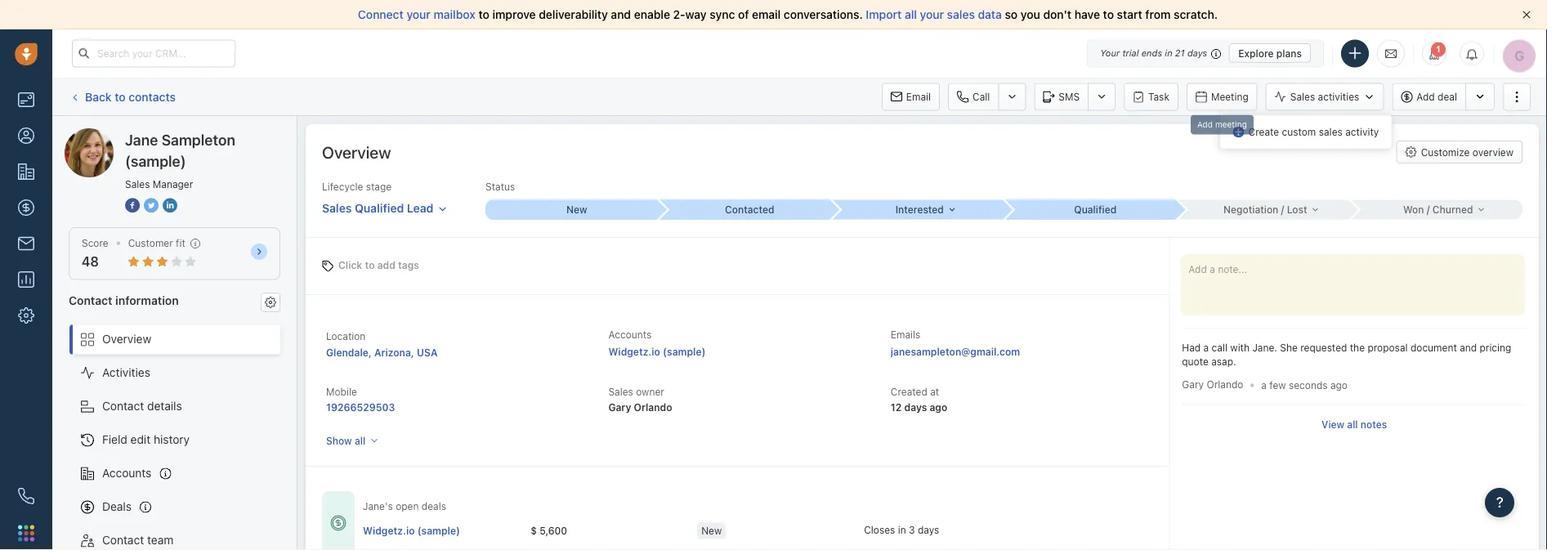 Task type: locate. For each thing, give the bounding box(es) containing it.
0 vertical spatial a
[[1203, 342, 1209, 353]]

add left meeting
[[1197, 120, 1213, 129]]

requested
[[1300, 342, 1347, 353]]

0 horizontal spatial accounts
[[102, 466, 151, 480]]

1 vertical spatial a
[[1261, 379, 1267, 390]]

2 vertical spatial all
[[355, 435, 365, 446]]

0 horizontal spatial gary
[[608, 401, 631, 413]]

0 horizontal spatial overview
[[102, 332, 151, 346]]

history
[[154, 433, 190, 446]]

add
[[377, 259, 395, 271]]

add
[[1417, 91, 1435, 103], [1197, 120, 1213, 129]]

1 horizontal spatial gary
[[1182, 379, 1204, 390]]

days right 21
[[1187, 48, 1207, 58]]

gary down the quote
[[1182, 379, 1204, 390]]

overview up lifecycle stage
[[322, 142, 391, 161]]

accounts for accounts widgetz.io (sample)
[[608, 329, 652, 340]]

a left call
[[1203, 342, 1209, 353]]

0 horizontal spatial all
[[355, 435, 365, 446]]

show all
[[326, 435, 365, 446]]

(sample) up owner
[[663, 346, 706, 357]]

facebook circled image
[[125, 196, 140, 214]]

(sample) up manager
[[185, 128, 231, 141]]

$
[[531, 525, 537, 536]]

phone element
[[10, 480, 42, 512]]

and left the enable on the top left of page
[[611, 8, 631, 21]]

1 horizontal spatial and
[[1460, 342, 1477, 353]]

meeting button
[[1187, 83, 1258, 111]]

sales up 'custom'
[[1290, 91, 1315, 103]]

ago right "seconds"
[[1330, 379, 1348, 390]]

accounts for accounts
[[102, 466, 151, 480]]

orlando inside the sales owner gary orlando
[[634, 401, 672, 413]]

sampleton up manager
[[162, 131, 235, 148]]

add meeting
[[1197, 120, 1247, 129]]

all for show all
[[355, 435, 365, 446]]

0 horizontal spatial widgetz.io (sample) link
[[363, 524, 460, 538]]

back to contacts link
[[69, 84, 177, 110]]

widgetz.io down jane's on the left of page
[[363, 525, 415, 536]]

won / churned button
[[1350, 200, 1523, 220]]

ago down at
[[930, 401, 947, 413]]

way
[[685, 8, 707, 21]]

2 horizontal spatial all
[[1347, 418, 1358, 430]]

1 horizontal spatial overview
[[322, 142, 391, 161]]

0 horizontal spatial qualified
[[355, 201, 404, 215]]

days inside created at 12 days ago
[[904, 401, 927, 413]]

contact down activities
[[102, 399, 144, 413]]

activities
[[1318, 91, 1359, 103]]

contact team
[[102, 533, 174, 547]]

owner
[[636, 386, 664, 398]]

orlando down asap.
[[1207, 379, 1243, 390]]

0 horizontal spatial in
[[898, 524, 906, 536]]

your
[[1100, 48, 1120, 58]]

0 horizontal spatial a
[[1203, 342, 1209, 353]]

0 vertical spatial widgetz.io
[[608, 346, 660, 357]]

/ right won
[[1427, 204, 1430, 215]]

0 vertical spatial contact
[[69, 293, 112, 307]]

jane down the contacts
[[125, 131, 158, 148]]

information
[[115, 293, 179, 307]]

explore
[[1238, 47, 1274, 59]]

call
[[1212, 342, 1228, 353]]

start
[[1117, 8, 1142, 21]]

0 vertical spatial in
[[1165, 48, 1172, 58]]

Search your CRM... text field
[[72, 40, 235, 67]]

call link
[[948, 83, 998, 111]]

0 vertical spatial ago
[[1330, 379, 1348, 390]]

with
[[1230, 342, 1250, 353]]

email button
[[882, 83, 940, 111]]

sales left activity
[[1319, 126, 1343, 138]]

mng settings image
[[265, 296, 276, 308]]

all for view all notes
[[1347, 418, 1358, 430]]

back
[[85, 90, 112, 103]]

/ for negotiation
[[1281, 204, 1284, 215]]

1 vertical spatial all
[[1347, 418, 1358, 430]]

sales left owner
[[608, 386, 633, 398]]

0 vertical spatial add
[[1417, 91, 1435, 103]]

0 horizontal spatial and
[[611, 8, 631, 21]]

accounts up deals
[[102, 466, 151, 480]]

won
[[1403, 204, 1424, 215]]

add inside "button"
[[1417, 91, 1435, 103]]

1 vertical spatial in
[[898, 524, 906, 536]]

a few seconds ago
[[1261, 379, 1348, 390]]

/ left lost
[[1281, 204, 1284, 215]]

1 vertical spatial contact
[[102, 399, 144, 413]]

0 vertical spatial gary
[[1182, 379, 1204, 390]]

1 vertical spatial and
[[1460, 342, 1477, 353]]

customize overview
[[1421, 146, 1514, 158]]

janesampleton@gmail.com
[[891, 346, 1020, 357]]

widgetz.io (sample) link down open
[[363, 524, 460, 538]]

create
[[1248, 126, 1279, 138]]

gary
[[1182, 379, 1204, 390], [608, 401, 631, 413]]

sampleton down the contacts
[[126, 128, 182, 141]]

to right 'back'
[[115, 90, 126, 103]]

1 horizontal spatial jane
[[125, 131, 158, 148]]

0 horizontal spatial ago
[[930, 401, 947, 413]]

all right view
[[1347, 418, 1358, 430]]

show
[[326, 435, 352, 446]]

created at 12 days ago
[[891, 386, 947, 413]]

ago
[[1330, 379, 1348, 390], [930, 401, 947, 413]]

0 horizontal spatial widgetz.io
[[363, 525, 415, 536]]

your right "import"
[[920, 8, 944, 21]]

orlando down owner
[[634, 401, 672, 413]]

click to add tags
[[338, 259, 419, 271]]

1
[[1436, 44, 1441, 54]]

accounts inside accounts widgetz.io (sample)
[[608, 329, 652, 340]]

all right "import"
[[905, 8, 917, 21]]

sales activities button
[[1266, 83, 1392, 111]]

sales for sales manager
[[125, 178, 150, 190]]

1 horizontal spatial add
[[1417, 91, 1435, 103]]

1 horizontal spatial a
[[1261, 379, 1267, 390]]

sales owner gary orlando
[[608, 386, 672, 413]]

new
[[566, 204, 587, 215], [701, 525, 722, 536]]

1 horizontal spatial in
[[1165, 48, 1172, 58]]

sales for sales qualified lead
[[322, 201, 352, 215]]

at
[[930, 386, 939, 398]]

meeting
[[1215, 120, 1247, 129]]

add meeting tooltip
[[1191, 115, 1254, 139]]

row containing closes in 3 days
[[363, 514, 1031, 548]]

1 vertical spatial ago
[[930, 401, 947, 413]]

1 horizontal spatial all
[[905, 8, 917, 21]]

data
[[978, 8, 1002, 21]]

a inside had a call with jane. she requested the proposal document and pricing quote asap.
[[1203, 342, 1209, 353]]

ends
[[1141, 48, 1162, 58]]

/ inside button
[[1427, 204, 1430, 215]]

1 horizontal spatial widgetz.io
[[608, 346, 660, 357]]

twitter circled image
[[144, 196, 159, 214]]

linkedin circled image
[[163, 196, 177, 214]]

tags
[[398, 259, 419, 271]]

2 vertical spatial days
[[918, 524, 939, 536]]

0 horizontal spatial orlando
[[634, 401, 672, 413]]

1 horizontal spatial /
[[1427, 204, 1430, 215]]

widgetz.io up owner
[[608, 346, 660, 357]]

sales inside button
[[1290, 91, 1315, 103]]

to left start
[[1103, 8, 1114, 21]]

0 vertical spatial sales
[[947, 8, 975, 21]]

customer
[[128, 237, 173, 249]]

$ 5,600
[[531, 525, 567, 536]]

contacts
[[129, 90, 176, 103]]

row
[[363, 514, 1031, 548]]

location
[[326, 330, 366, 342]]

1 vertical spatial widgetz.io
[[363, 525, 415, 536]]

1 horizontal spatial accounts
[[608, 329, 652, 340]]

sales
[[947, 8, 975, 21], [1319, 126, 1343, 138]]

and left pricing
[[1460, 342, 1477, 353]]

overview
[[322, 142, 391, 161], [102, 332, 151, 346]]

(sample) down deals
[[417, 525, 460, 536]]

sales inside the sales owner gary orlando
[[608, 386, 633, 398]]

0 vertical spatial widgetz.io (sample) link
[[608, 346, 706, 357]]

accounts up owner
[[608, 329, 652, 340]]

to right mailbox
[[479, 8, 489, 21]]

19266529503 link
[[326, 401, 395, 413]]

2 / from the left
[[1427, 204, 1430, 215]]

sampleton
[[126, 128, 182, 141], [162, 131, 235, 148]]

contact for contact information
[[69, 293, 112, 307]]

0 vertical spatial all
[[905, 8, 917, 21]]

0 horizontal spatial add
[[1197, 120, 1213, 129]]

your
[[407, 8, 431, 21], [920, 8, 944, 21]]

sales manager
[[125, 178, 193, 190]]

email
[[906, 91, 931, 103]]

in left 21
[[1165, 48, 1172, 58]]

days right 3
[[918, 524, 939, 536]]

field edit history
[[102, 433, 190, 446]]

meeting
[[1211, 91, 1249, 103]]

a left the few
[[1261, 379, 1267, 390]]

1 vertical spatial orlando
[[634, 401, 672, 413]]

1 vertical spatial add
[[1197, 120, 1213, 129]]

0 horizontal spatial /
[[1281, 204, 1284, 215]]

1 vertical spatial new
[[701, 525, 722, 536]]

1 your from the left
[[407, 8, 431, 21]]

gary down accounts widgetz.io (sample) in the left of the page
[[608, 401, 631, 413]]

pricing
[[1480, 342, 1511, 353]]

0 vertical spatial accounts
[[608, 329, 652, 340]]

mailbox
[[434, 8, 476, 21]]

add inside tooltip
[[1197, 120, 1213, 129]]

send email image
[[1385, 47, 1397, 60]]

new link
[[485, 200, 658, 220]]

to left add
[[365, 259, 375, 271]]

sales activities button
[[1266, 83, 1384, 111]]

widgetz.io (sample) link up owner
[[608, 346, 706, 357]]

view all notes
[[1322, 418, 1387, 430]]

ago inside created at 12 days ago
[[930, 401, 947, 413]]

lead
[[407, 201, 433, 215]]

0 vertical spatial days
[[1187, 48, 1207, 58]]

fit
[[176, 237, 185, 249]]

sales down lifecycle
[[322, 201, 352, 215]]

0 horizontal spatial your
[[407, 8, 431, 21]]

all right show
[[355, 435, 365, 446]]

in left 3
[[898, 524, 906, 536]]

sales left data at right top
[[947, 8, 975, 21]]

0 vertical spatial new
[[566, 204, 587, 215]]

1 horizontal spatial orlando
[[1207, 379, 1243, 390]]

asap.
[[1211, 356, 1236, 367]]

import
[[866, 8, 902, 21]]

1 / from the left
[[1281, 204, 1284, 215]]

your trial ends in 21 days
[[1100, 48, 1207, 58]]

overview up activities
[[102, 332, 151, 346]]

email
[[752, 8, 781, 21]]

1 vertical spatial sales
[[1319, 126, 1343, 138]]

sales up facebook circled image
[[125, 178, 150, 190]]

back to contacts
[[85, 90, 176, 103]]

1 vertical spatial gary
[[608, 401, 631, 413]]

freshworks switcher image
[[18, 525, 34, 541]]

contact down 48 button
[[69, 293, 112, 307]]

1 horizontal spatial your
[[920, 8, 944, 21]]

0 vertical spatial orlando
[[1207, 379, 1243, 390]]

contact down deals
[[102, 533, 144, 547]]

1 vertical spatial days
[[904, 401, 927, 413]]

jane down 'back'
[[97, 128, 122, 141]]

0 vertical spatial overview
[[322, 142, 391, 161]]

0 horizontal spatial sales
[[947, 8, 975, 21]]

2 vertical spatial contact
[[102, 533, 144, 547]]

/ inside button
[[1281, 204, 1284, 215]]

your left mailbox
[[407, 8, 431, 21]]

add left deal
[[1417, 91, 1435, 103]]

sales activities
[[1290, 91, 1359, 103]]

1 vertical spatial accounts
[[102, 466, 151, 480]]

sales for sales activities
[[1290, 91, 1315, 103]]

and
[[611, 8, 631, 21], [1460, 342, 1477, 353]]

days down created
[[904, 401, 927, 413]]

explore plans link
[[1229, 43, 1311, 63]]

contact
[[69, 293, 112, 307], [102, 399, 144, 413], [102, 533, 144, 547]]

days for closes in 3 days
[[918, 524, 939, 536]]

widgetz.io inside widgetz.io (sample) link
[[363, 525, 415, 536]]



Task type: vqa. For each thing, say whether or not it's contained in the screenshot.
Add within the button
yes



Task type: describe. For each thing, give the bounding box(es) containing it.
emails janesampleton@gmail.com
[[891, 329, 1020, 357]]

view
[[1322, 418, 1344, 430]]

score
[[82, 237, 108, 249]]

add deal button
[[1392, 83, 1465, 111]]

add for add deal
[[1417, 91, 1435, 103]]

close image
[[1523, 11, 1531, 19]]

task button
[[1124, 83, 1178, 111]]

view all notes link
[[1322, 417, 1387, 431]]

2-
[[673, 8, 685, 21]]

activities
[[102, 366, 150, 379]]

gary orlando
[[1182, 379, 1243, 390]]

1 horizontal spatial widgetz.io (sample) link
[[608, 346, 706, 357]]

deliverability
[[539, 8, 608, 21]]

plans
[[1276, 47, 1302, 59]]

1 horizontal spatial ago
[[1330, 379, 1348, 390]]

widgetz.io inside accounts widgetz.io (sample)
[[608, 346, 660, 357]]

manager
[[153, 178, 193, 190]]

(sample) inside accounts widgetz.io (sample)
[[663, 346, 706, 357]]

contacted link
[[658, 200, 831, 220]]

phone image
[[18, 488, 34, 504]]

5,600
[[540, 525, 567, 536]]

1 horizontal spatial new
[[701, 525, 722, 536]]

48 button
[[82, 254, 99, 269]]

overview
[[1473, 146, 1514, 158]]

1 vertical spatial overview
[[102, 332, 151, 346]]

won / churned link
[[1350, 200, 1523, 220]]

1 vertical spatial widgetz.io (sample) link
[[363, 524, 460, 538]]

0 vertical spatial and
[[611, 8, 631, 21]]

score 48
[[82, 237, 108, 269]]

negotiation / lost link
[[1177, 200, 1350, 220]]

have
[[1075, 8, 1100, 21]]

contact details
[[102, 399, 182, 413]]

customer fit
[[128, 237, 185, 249]]

(sample) up "sales manager"
[[125, 152, 186, 170]]

and inside had a call with jane. she requested the proposal document and pricing quote asap.
[[1460, 342, 1477, 353]]

status
[[485, 181, 515, 192]]

deals
[[102, 500, 132, 513]]

container_wx8msf4aqz5i3rn1 image
[[330, 515, 347, 531]]

0 horizontal spatial jane
[[97, 128, 122, 141]]

the
[[1350, 342, 1365, 353]]

/ for won
[[1427, 204, 1430, 215]]

48
[[82, 254, 99, 269]]

call button
[[948, 83, 998, 111]]

jane.
[[1252, 342, 1277, 353]]

19266529503
[[326, 401, 395, 413]]

mobile 19266529503
[[326, 386, 395, 413]]

12
[[891, 401, 902, 413]]

connect your mailbox link
[[358, 8, 479, 21]]

notes
[[1361, 418, 1387, 430]]

sms
[[1059, 91, 1080, 103]]

3
[[909, 524, 915, 536]]

she
[[1280, 342, 1298, 353]]

deal
[[1438, 91, 1457, 103]]

of
[[738, 8, 749, 21]]

jane's open deals
[[363, 501, 446, 512]]

mobile
[[326, 386, 357, 398]]

scratch.
[[1174, 8, 1218, 21]]

don't
[[1043, 8, 1072, 21]]

few
[[1269, 379, 1286, 390]]

negotiation / lost
[[1223, 204, 1307, 215]]

had
[[1182, 342, 1201, 353]]

jane's
[[363, 501, 393, 512]]

21
[[1175, 48, 1185, 58]]

explore plans
[[1238, 47, 1302, 59]]

created
[[891, 386, 927, 398]]

1 horizontal spatial qualified
[[1074, 204, 1117, 215]]

contacted
[[725, 204, 774, 215]]

contact for contact details
[[102, 399, 144, 413]]

qualified link
[[1004, 200, 1177, 220]]

location glendale, arizona, usa
[[326, 330, 438, 358]]

2 your from the left
[[920, 8, 944, 21]]

glendale, arizona, usa link
[[326, 347, 438, 358]]

accounts widgetz.io (sample)
[[608, 329, 706, 357]]

add for add meeting
[[1197, 120, 1213, 129]]

add deal
[[1417, 91, 1457, 103]]

days for created at 12 days ago
[[904, 401, 927, 413]]

0 horizontal spatial new
[[566, 204, 587, 215]]

team
[[147, 533, 174, 547]]

emails
[[891, 329, 921, 340]]

task
[[1148, 91, 1169, 103]]

interested button
[[831, 200, 1004, 220]]

gary inside the sales owner gary orlando
[[608, 401, 631, 413]]

edit
[[130, 433, 151, 446]]

1 horizontal spatial sales
[[1319, 126, 1343, 138]]

custom
[[1282, 126, 1316, 138]]

connect
[[358, 8, 404, 21]]

sales qualified lead link
[[322, 194, 447, 217]]

negotiation / lost button
[[1177, 200, 1350, 220]]

sync
[[710, 8, 735, 21]]

from
[[1145, 8, 1171, 21]]

contact information
[[69, 293, 179, 307]]

deals
[[422, 501, 446, 512]]

won / churned
[[1403, 204, 1473, 215]]

customize
[[1421, 146, 1470, 158]]

closes in 3 days
[[864, 524, 939, 536]]

call
[[973, 91, 990, 103]]

connect your mailbox to improve deliverability and enable 2-way sync of email conversations. import all your sales data so you don't have to start from scratch.
[[358, 8, 1218, 21]]

contact for contact team
[[102, 533, 144, 547]]

had a call with jane. she requested the proposal document and pricing quote asap.
[[1182, 342, 1511, 367]]

jane sampleton (sample) up manager
[[125, 131, 235, 170]]

lifecycle
[[322, 181, 363, 192]]

jane sampleton (sample) down the contacts
[[97, 128, 231, 141]]

stage
[[366, 181, 392, 192]]

negotiation
[[1223, 204, 1278, 215]]



